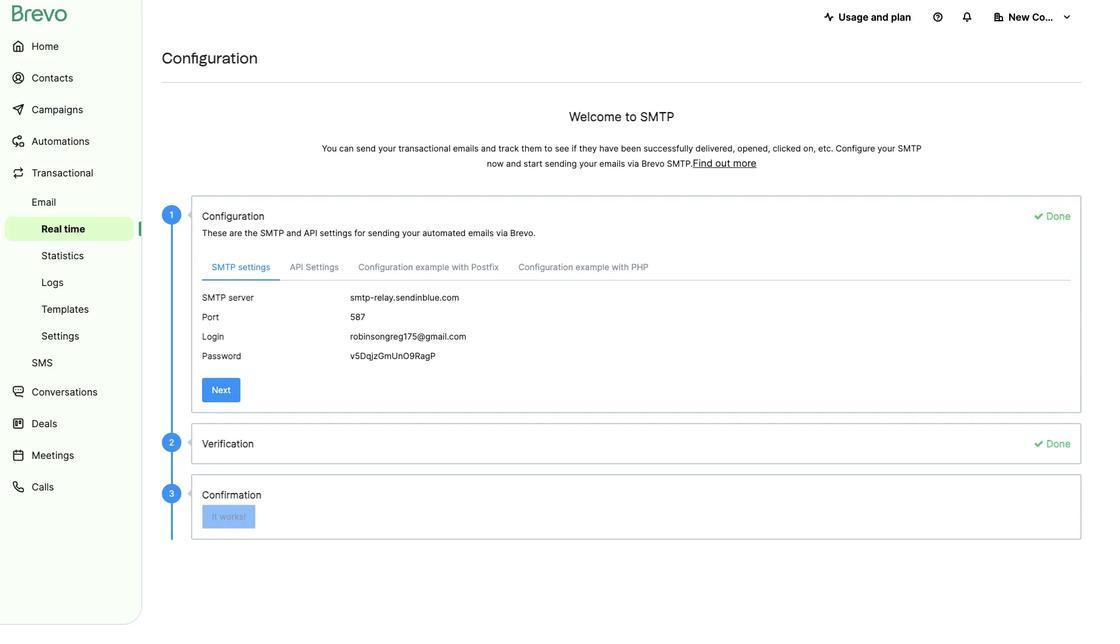 Task type: locate. For each thing, give the bounding box(es) containing it.
you can send your transactional emails and track them to see if they have been successfully delivered, opened, clicked on, etc. configure your smtp now and start sending your emails via brevo smtp.
[[322, 143, 922, 169]]

to
[[625, 110, 637, 124], [544, 143, 553, 153]]

transactional
[[398, 143, 451, 153]]

api up api settings
[[304, 228, 317, 238]]

it works! link
[[202, 505, 256, 529]]

0 horizontal spatial settings
[[238, 262, 270, 272]]

smtp-relay.sendinblue.com
[[350, 292, 459, 303]]

settings link
[[5, 324, 134, 348]]

0 vertical spatial emails
[[453, 143, 479, 153]]

smtp server
[[202, 292, 254, 303]]

2 with from the left
[[612, 262, 629, 272]]

configuration example with postfix
[[358, 262, 499, 272]]

1 horizontal spatial to
[[625, 110, 637, 124]]

company
[[1032, 11, 1077, 23]]

example for php
[[576, 262, 609, 272]]

1 vertical spatial emails
[[600, 158, 625, 169]]

usage and plan button
[[814, 5, 921, 29]]

home link
[[5, 32, 134, 61]]

1 example from the left
[[416, 262, 449, 272]]

welcome
[[569, 110, 622, 124]]

0 horizontal spatial to
[[544, 143, 553, 153]]

welcome to smtp
[[569, 110, 674, 124]]

done for configuration
[[1044, 210, 1071, 222]]

api right the smtp settings
[[290, 262, 303, 272]]

tab panel
[[192, 255, 1081, 368], [192, 290, 1081, 368]]

settings down "these are the smtp and api settings for sending your automated emails via brevo."
[[306, 262, 339, 272]]

1 tab panel from the top
[[192, 255, 1081, 368]]

smtp inside you can send your transactional emails and track them to see if they have been successfully delivered, opened, clicked on, etc. configure your smtp now and start sending your emails via brevo smtp.
[[898, 143, 922, 153]]

0 horizontal spatial example
[[416, 262, 449, 272]]

logs link
[[5, 270, 134, 295]]

the
[[245, 228, 258, 238]]

via inside you can send your transactional emails and track them to see if they have been successfully delivered, opened, clicked on, etc. configure your smtp now and start sending your emails via brevo smtp.
[[628, 158, 639, 169]]

1 horizontal spatial via
[[628, 158, 639, 169]]

1 vertical spatial sending
[[368, 228, 400, 238]]

1 vertical spatial api
[[290, 262, 303, 272]]

real
[[41, 223, 62, 235]]

configuration
[[162, 49, 258, 67], [202, 210, 265, 222], [358, 262, 413, 272], [519, 262, 573, 272]]

emails up postfix
[[468, 228, 494, 238]]

done for verification
[[1044, 438, 1071, 450]]

statistics
[[41, 250, 84, 262]]

to left see
[[544, 143, 553, 153]]

new
[[1009, 11, 1030, 23]]

1 done from the top
[[1044, 210, 1071, 222]]

verification
[[202, 438, 254, 450]]

smtp up smtp server at the left of the page
[[212, 262, 236, 272]]

api
[[304, 228, 317, 238], [290, 262, 303, 272]]

1 vertical spatial to
[[544, 143, 553, 153]]

via left brevo. on the left top of the page
[[496, 228, 508, 238]]

smtp
[[640, 110, 674, 124], [898, 143, 922, 153], [260, 228, 284, 238], [212, 262, 236, 272], [202, 292, 226, 303]]

2 done from the top
[[1044, 438, 1071, 450]]

brevo
[[642, 158, 665, 169]]

sms
[[32, 357, 53, 369]]

2 check image from the top
[[1034, 439, 1044, 449]]

configuration example with php
[[519, 262, 649, 272]]

1 vertical spatial settings
[[41, 330, 79, 342]]

1 with from the left
[[452, 262, 469, 272]]

0 vertical spatial done
[[1044, 210, 1071, 222]]

successfully
[[644, 143, 693, 153]]

tab list containing smtp settings
[[202, 255, 1071, 281]]

your right configure
[[878, 143, 895, 153]]

0 vertical spatial api
[[304, 228, 317, 238]]

example left php
[[576, 262, 609, 272]]

find out more button
[[693, 157, 757, 169]]

configuration example with php link
[[509, 255, 658, 280]]

to up been
[[625, 110, 637, 124]]

contacts
[[32, 72, 73, 84]]

0 horizontal spatial via
[[496, 228, 508, 238]]

these
[[202, 228, 227, 238]]

with inside configuration example with postfix link
[[452, 262, 469, 272]]

2
[[169, 437, 174, 447]]

opened,
[[738, 143, 770, 153]]

with
[[452, 262, 469, 272], [612, 262, 629, 272]]

0 vertical spatial via
[[628, 158, 639, 169]]

2 example from the left
[[576, 262, 609, 272]]

1 vertical spatial check image
[[1034, 439, 1044, 449]]

check image
[[1034, 211, 1044, 221], [1034, 439, 1044, 449]]

1 vertical spatial via
[[496, 228, 508, 238]]

smtp right configure
[[898, 143, 922, 153]]

and inside button
[[871, 11, 889, 23]]

tab list
[[202, 255, 1071, 281]]

settings down "templates"
[[41, 330, 79, 342]]

next
[[212, 385, 231, 395]]

postfix
[[471, 262, 499, 272]]

sending down see
[[545, 158, 577, 169]]

tab panel containing smtp settings
[[192, 255, 1081, 368]]

been
[[621, 143, 641, 153]]

1 horizontal spatial with
[[612, 262, 629, 272]]

plan
[[891, 11, 911, 23]]

are
[[229, 228, 242, 238]]

emails right transactional on the top left
[[453, 143, 479, 153]]

0 vertical spatial check image
[[1034, 211, 1044, 221]]

brevo.
[[510, 228, 536, 238]]

via
[[628, 158, 639, 169], [496, 228, 508, 238]]

settings left for
[[320, 228, 352, 238]]

statistics link
[[5, 243, 134, 268]]

1 horizontal spatial sending
[[545, 158, 577, 169]]

sending right for
[[368, 228, 400, 238]]

1 vertical spatial settings
[[238, 262, 270, 272]]

0 vertical spatial sending
[[545, 158, 577, 169]]

with left php
[[612, 262, 629, 272]]

have
[[599, 143, 619, 153]]

with left postfix
[[452, 262, 469, 272]]

0 horizontal spatial with
[[452, 262, 469, 272]]

it
[[212, 511, 217, 522]]

emails
[[453, 143, 479, 153], [600, 158, 625, 169], [468, 228, 494, 238]]

1 horizontal spatial example
[[576, 262, 609, 272]]

see
[[555, 143, 569, 153]]

deals link
[[5, 409, 134, 438]]

with inside configuration example with php link
[[612, 262, 629, 272]]

settings
[[306, 262, 339, 272], [41, 330, 79, 342]]

out
[[715, 157, 730, 169]]

your right send
[[378, 143, 396, 153]]

delivered,
[[696, 143, 735, 153]]

smtp inside tab list
[[212, 262, 236, 272]]

1 horizontal spatial api
[[304, 228, 317, 238]]

confirmation
[[202, 489, 261, 501]]

1 vertical spatial done
[[1044, 438, 1071, 450]]

emails down have
[[600, 158, 625, 169]]

your
[[378, 143, 396, 153], [878, 143, 895, 153], [579, 158, 597, 169], [402, 228, 420, 238]]

via down been
[[628, 158, 639, 169]]

1 horizontal spatial settings
[[320, 228, 352, 238]]

1 check image from the top
[[1034, 211, 1044, 221]]

0 horizontal spatial sending
[[368, 228, 400, 238]]

campaigns link
[[5, 95, 134, 124]]

example
[[416, 262, 449, 272], [576, 262, 609, 272]]

and up now
[[481, 143, 496, 153]]

2 tab panel from the top
[[192, 290, 1081, 368]]

done
[[1044, 210, 1071, 222], [1044, 438, 1071, 450]]

example up relay.sendinblue.com
[[416, 262, 449, 272]]

0 horizontal spatial settings
[[41, 330, 79, 342]]

smtp up the port
[[202, 292, 226, 303]]

check image for verification
[[1034, 439, 1044, 449]]

settings up server
[[238, 262, 270, 272]]

new company button
[[984, 5, 1082, 29]]

automations
[[32, 135, 90, 147]]

and down track
[[506, 158, 521, 169]]

1 horizontal spatial settings
[[306, 262, 339, 272]]

and left plan
[[871, 11, 889, 23]]



Task type: vqa. For each thing, say whether or not it's contained in the screenshot.
Home link
yes



Task type: describe. For each thing, give the bounding box(es) containing it.
0 vertical spatial settings
[[306, 262, 339, 272]]

smtp-
[[350, 292, 374, 303]]

with for postfix
[[452, 262, 469, 272]]

port
[[202, 312, 219, 322]]

ongreg175@gmail.com
[[375, 331, 466, 342]]

calls link
[[5, 472, 134, 502]]

transactional
[[32, 167, 93, 179]]

meetings
[[32, 449, 74, 461]]

campaigns
[[32, 103, 83, 116]]

login
[[202, 331, 224, 342]]

smtp settings link
[[202, 255, 280, 281]]

email
[[32, 196, 56, 208]]

logs
[[41, 276, 64, 289]]

templates
[[41, 303, 89, 315]]

0 vertical spatial to
[[625, 110, 637, 124]]

email link
[[5, 190, 134, 214]]

0 horizontal spatial api
[[290, 262, 303, 272]]

on,
[[803, 143, 816, 153]]

works!
[[220, 511, 246, 522]]

smtp right the
[[260, 228, 284, 238]]

real time link
[[5, 217, 134, 241]]

deals
[[32, 418, 57, 430]]

0 vertical spatial settings
[[320, 228, 352, 238]]

sms link
[[5, 351, 134, 375]]

these are the smtp and api settings for sending your automated emails via brevo.
[[202, 228, 536, 238]]

smtp up successfully
[[640, 110, 674, 124]]

api settings link
[[280, 255, 349, 280]]

check image for configuration
[[1034, 211, 1044, 221]]

if
[[572, 143, 577, 153]]

now
[[487, 158, 504, 169]]

etc.
[[818, 143, 833, 153]]

contacts link
[[5, 63, 134, 93]]

more
[[733, 157, 757, 169]]

templates link
[[5, 297, 134, 321]]

to inside you can send your transactional emails and track them to see if they have been successfully delivered, opened, clicked on, etc. configure your smtp now and start sending your emails via brevo smtp.
[[544, 143, 553, 153]]

example for postfix
[[416, 262, 449, 272]]

them
[[521, 143, 542, 153]]

v5dqjzgmuno9ragp
[[350, 351, 436, 361]]

php
[[631, 262, 649, 272]]

they
[[579, 143, 597, 153]]

automated
[[422, 228, 466, 238]]

track
[[499, 143, 519, 153]]

smtp settings
[[212, 262, 270, 272]]

configuration example with postfix link
[[349, 255, 509, 280]]

tab panel containing smtp server
[[192, 290, 1081, 368]]

automations link
[[5, 127, 134, 156]]

usage
[[839, 11, 869, 23]]

clicked
[[773, 143, 801, 153]]

and up api settings
[[286, 228, 302, 238]]

robins ongreg175@gmail.com
[[350, 331, 466, 342]]

home
[[32, 40, 59, 52]]

conversations
[[32, 386, 98, 398]]

usage and plan
[[839, 11, 911, 23]]

find
[[693, 157, 713, 169]]

1
[[170, 209, 174, 220]]

meetings link
[[5, 441, 134, 470]]

find out more
[[693, 157, 757, 169]]

server
[[228, 292, 254, 303]]

smtp.
[[667, 158, 693, 169]]

sending inside you can send your transactional emails and track them to see if they have been successfully delivered, opened, clicked on, etc. configure your smtp now and start sending your emails via brevo smtp.
[[545, 158, 577, 169]]

your left automated
[[402, 228, 420, 238]]

calls
[[32, 481, 54, 493]]

for
[[354, 228, 366, 238]]

587
[[350, 312, 365, 322]]

2 vertical spatial emails
[[468, 228, 494, 238]]

conversations link
[[5, 377, 134, 407]]

with for php
[[612, 262, 629, 272]]

can
[[339, 143, 354, 153]]

3
[[169, 488, 174, 499]]

new company
[[1009, 11, 1077, 23]]

api settings
[[290, 262, 339, 272]]

you
[[322, 143, 337, 153]]

robins
[[350, 331, 375, 342]]

real time
[[41, 223, 85, 235]]

configure
[[836, 143, 875, 153]]

your down they
[[579, 158, 597, 169]]

it works!
[[212, 511, 246, 522]]

time
[[64, 223, 85, 235]]

relay.sendinblue.com
[[374, 292, 459, 303]]

transactional link
[[5, 158, 134, 187]]

start
[[524, 158, 543, 169]]



